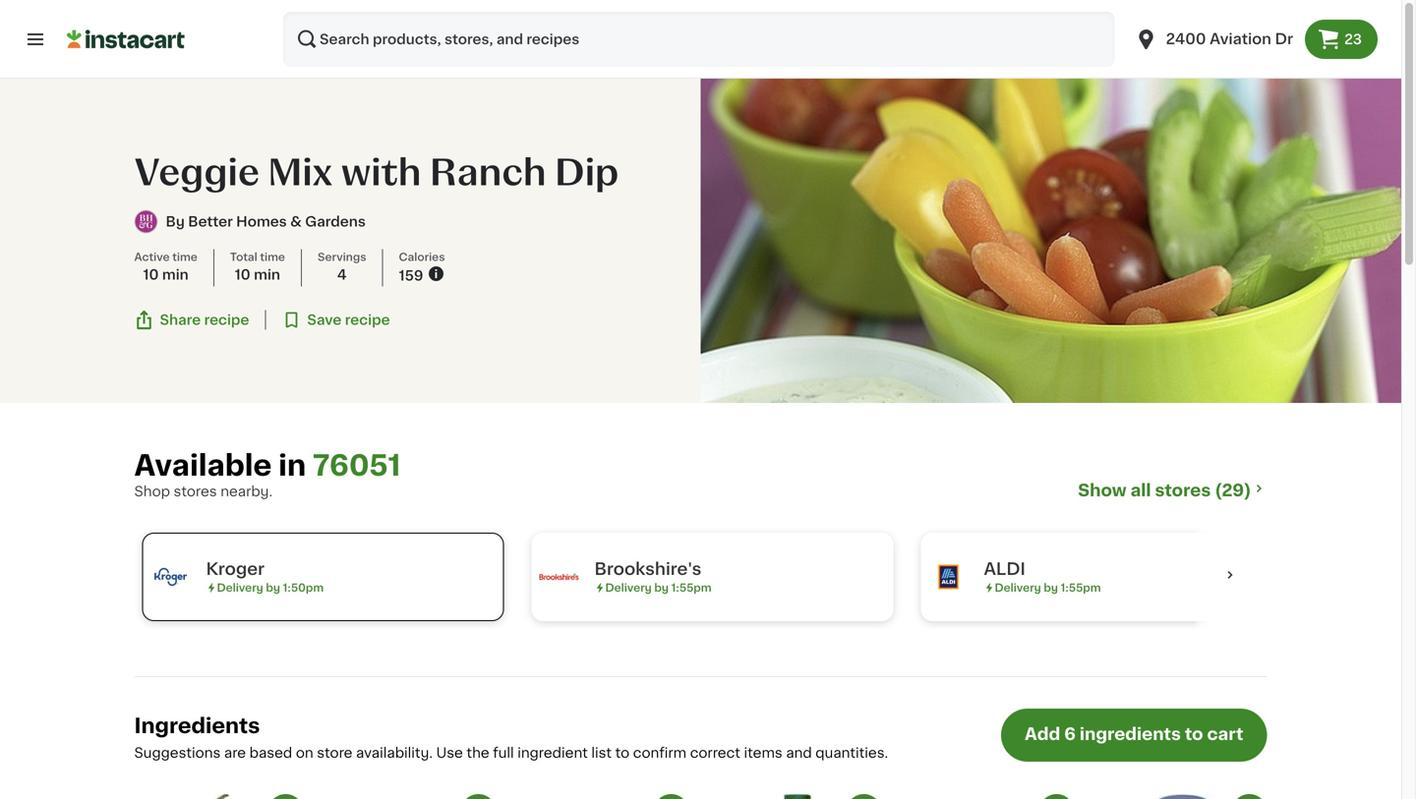 Task type: vqa. For each thing, say whether or not it's contained in the screenshot.
correct
yes



Task type: describe. For each thing, give the bounding box(es) containing it.
stores inside button
[[1155, 482, 1211, 499]]

the
[[467, 746, 489, 760]]

aviation
[[1210, 32, 1271, 46]]

dr
[[1275, 32, 1293, 46]]

servings
[[318, 252, 366, 263]]

shop
[[134, 485, 170, 499]]

6
[[1064, 726, 1076, 743]]

veggie
[[134, 155, 259, 190]]

active time 10 min
[[134, 252, 197, 282]]

2400 aviation dr button
[[1134, 12, 1293, 67]]

show
[[1078, 482, 1127, 499]]

(29)
[[1215, 482, 1251, 499]]

delivery by 1:55pm for brookshire's
[[605, 583, 712, 593]]

confirm
[[633, 746, 687, 760]]

add 6 ingredients to cart button
[[1001, 709, 1267, 762]]

suggestions are based on store availability. use the full ingredient list to confirm correct items and quantities.
[[134, 746, 888, 760]]

gardens
[[305, 215, 366, 229]]

5 product group from the left
[[905, 794, 1074, 800]]

aldi image
[[929, 558, 968, 597]]

instacart logo image
[[67, 28, 185, 51]]

quantities.
[[816, 746, 888, 760]]

suggestions
[[134, 746, 221, 760]]

delivery for kroger
[[217, 583, 263, 593]]

all
[[1131, 482, 1151, 499]]

brookshire's
[[594, 561, 702, 578]]

dip
[[555, 155, 619, 190]]

1:50pm
[[283, 583, 324, 593]]

save recipe button
[[282, 310, 390, 330]]

2400 aviation dr button
[[1123, 12, 1305, 67]]

23
[[1344, 32, 1362, 46]]

0 horizontal spatial to
[[615, 746, 630, 760]]

total time 10 min
[[230, 252, 285, 282]]

6 product group from the left
[[1098, 794, 1267, 800]]

2400 aviation dr
[[1166, 32, 1293, 46]]

10 for active time 10 min
[[143, 268, 159, 282]]

based
[[249, 746, 292, 760]]

by for kroger
[[266, 583, 280, 593]]

1 product group from the left
[[134, 794, 303, 800]]

time for active time 10 min
[[172, 252, 197, 263]]

mix
[[268, 155, 333, 190]]

&
[[290, 215, 302, 229]]

show all stores (29) button
[[1078, 480, 1267, 502]]

save
[[307, 313, 342, 327]]

are
[[224, 746, 246, 760]]

23 button
[[1305, 20, 1378, 59]]

by for aldi
[[1044, 583, 1058, 593]]

homes
[[236, 215, 287, 229]]

in
[[278, 452, 306, 480]]

delivery for aldi
[[995, 583, 1041, 593]]

ranch
[[430, 155, 546, 190]]

ingredient
[[518, 746, 588, 760]]

available in 76051 shop stores nearby.
[[134, 452, 401, 499]]

veggie mix with ranch dip image
[[701, 79, 1401, 403]]

and
[[786, 746, 812, 760]]

kroger
[[206, 561, 265, 578]]

delivery for brookshire's
[[605, 583, 652, 593]]

brookshire's image
[[539, 558, 579, 597]]

min for total time 10 min
[[254, 268, 280, 282]]

veggie mix with ranch dip
[[134, 155, 619, 190]]

recipe for save recipe
[[345, 313, 390, 327]]

add 6 ingredients to cart
[[1025, 726, 1244, 743]]



Task type: locate. For each thing, give the bounding box(es) containing it.
10 down active
[[143, 268, 159, 282]]

min inside 'active time 10 min'
[[162, 268, 189, 282]]

4 product group from the left
[[712, 794, 882, 800]]

delivery down aldi
[[995, 583, 1041, 593]]

159
[[399, 269, 423, 283]]

time inside total time 10 min
[[260, 252, 285, 263]]

1 horizontal spatial 10
[[235, 268, 250, 282]]

better
[[188, 215, 233, 229]]

with
[[341, 155, 421, 190]]

10 for total time 10 min
[[235, 268, 250, 282]]

1 1:55pm from the left
[[671, 583, 712, 593]]

2 recipe from the left
[[345, 313, 390, 327]]

recipe right share
[[204, 313, 249, 327]]

0 horizontal spatial 10
[[143, 268, 159, 282]]

1 horizontal spatial by
[[654, 583, 669, 593]]

product group
[[134, 794, 303, 800], [327, 794, 496, 800], [520, 794, 689, 800], [712, 794, 882, 800], [905, 794, 1074, 800], [1098, 794, 1267, 800]]

None search field
[[283, 12, 1115, 67]]

delivery
[[217, 583, 263, 593], [605, 583, 652, 593], [995, 583, 1041, 593]]

product group down the are
[[134, 794, 303, 800]]

1 delivery by 1:55pm from the left
[[605, 583, 712, 593]]

store
[[317, 746, 353, 760]]

recipe
[[204, 313, 249, 327], [345, 313, 390, 327]]

by better homes & gardens
[[166, 215, 366, 229]]

product group down "and"
[[712, 794, 882, 800]]

delivery by 1:50pm
[[217, 583, 324, 593]]

time right the total
[[260, 252, 285, 263]]

min down active
[[162, 268, 189, 282]]

items
[[744, 746, 783, 760]]

stores down available
[[174, 485, 217, 499]]

0 horizontal spatial delivery by 1:55pm
[[605, 583, 712, 593]]

delivery down kroger
[[217, 583, 263, 593]]

2 time from the left
[[260, 252, 285, 263]]

share
[[160, 313, 201, 327]]

1 delivery from the left
[[217, 583, 263, 593]]

3 delivery from the left
[[995, 583, 1041, 593]]

share recipe button
[[134, 310, 249, 330]]

min down the total
[[254, 268, 280, 282]]

save recipe
[[307, 313, 390, 327]]

ingredients
[[1080, 726, 1181, 743]]

by
[[166, 215, 185, 229]]

total
[[230, 252, 257, 263]]

product group down list
[[520, 794, 689, 800]]

min inside total time 10 min
[[254, 268, 280, 282]]

to right list
[[615, 746, 630, 760]]

1 horizontal spatial stores
[[1155, 482, 1211, 499]]

delivery by 1:55pm for aldi
[[995, 583, 1101, 593]]

1 by from the left
[[266, 583, 280, 593]]

product group down cart
[[1098, 794, 1267, 800]]

Search field
[[283, 12, 1115, 67]]

0 horizontal spatial min
[[162, 268, 189, 282]]

0 vertical spatial to
[[1185, 726, 1203, 743]]

recipe for share recipe
[[204, 313, 249, 327]]

1:55pm
[[671, 583, 712, 593], [1061, 583, 1101, 593]]

1 horizontal spatial delivery by 1:55pm
[[995, 583, 1101, 593]]

76051 button
[[313, 450, 401, 482]]

by for brookshire's
[[654, 583, 669, 593]]

1 time from the left
[[172, 252, 197, 263]]

2 horizontal spatial by
[[1044, 583, 1058, 593]]

correct
[[690, 746, 740, 760]]

1:55pm for aldi
[[1061, 583, 1101, 593]]

full
[[493, 746, 514, 760]]

calories
[[399, 252, 445, 263]]

product group down add
[[905, 794, 1074, 800]]

add
[[1025, 726, 1060, 743]]

1 vertical spatial to
[[615, 746, 630, 760]]

nearby.
[[220, 485, 273, 499]]

active
[[134, 252, 170, 263]]

1:55pm for brookshire's
[[671, 583, 712, 593]]

1 horizontal spatial delivery
[[605, 583, 652, 593]]

10 inside total time 10 min
[[235, 268, 250, 282]]

2400
[[1166, 32, 1206, 46]]

time
[[172, 252, 197, 263], [260, 252, 285, 263]]

1 10 from the left
[[143, 268, 159, 282]]

servings 4
[[318, 252, 366, 282]]

2 by from the left
[[654, 583, 669, 593]]

cart
[[1207, 726, 1244, 743]]

0 horizontal spatial time
[[172, 252, 197, 263]]

delivery by 1:55pm down brookshire's
[[605, 583, 712, 593]]

0 horizontal spatial by
[[266, 583, 280, 593]]

3 product group from the left
[[520, 794, 689, 800]]

0 horizontal spatial stores
[[174, 485, 217, 499]]

10 inside 'active time 10 min'
[[143, 268, 159, 282]]

1 horizontal spatial min
[[254, 268, 280, 282]]

1 horizontal spatial to
[[1185, 726, 1203, 743]]

available
[[134, 452, 272, 480]]

aldi
[[984, 561, 1026, 578]]

0 horizontal spatial recipe
[[204, 313, 249, 327]]

by
[[266, 583, 280, 593], [654, 583, 669, 593], [1044, 583, 1058, 593]]

2 delivery by 1:55pm from the left
[[995, 583, 1101, 593]]

0 horizontal spatial 1:55pm
[[671, 583, 712, 593]]

delivery down brookshire's
[[605, 583, 652, 593]]

kroger image
[[151, 558, 190, 597]]

min for active time 10 min
[[162, 268, 189, 282]]

10
[[143, 268, 159, 282], [235, 268, 250, 282]]

2 min from the left
[[254, 268, 280, 282]]

1 recipe from the left
[[204, 313, 249, 327]]

1 min from the left
[[162, 268, 189, 282]]

list
[[591, 746, 612, 760]]

show all stores (29)
[[1078, 482, 1251, 499]]

10 down the total
[[235, 268, 250, 282]]

2 delivery from the left
[[605, 583, 652, 593]]

delivery by 1:55pm down aldi
[[995, 583, 1101, 593]]

3 by from the left
[[1044, 583, 1058, 593]]

4
[[337, 268, 347, 282]]

stores inside the available in 76051 shop stores nearby.
[[174, 485, 217, 499]]

time right active
[[172, 252, 197, 263]]

2 10 from the left
[[235, 268, 250, 282]]

2 1:55pm from the left
[[1061, 583, 1101, 593]]

recipe right save
[[345, 313, 390, 327]]

to
[[1185, 726, 1203, 743], [615, 746, 630, 760]]

availability.
[[356, 746, 433, 760]]

2 product group from the left
[[327, 794, 496, 800]]

0 horizontal spatial delivery
[[217, 583, 263, 593]]

1 horizontal spatial 1:55pm
[[1061, 583, 1101, 593]]

stores
[[1155, 482, 1211, 499], [174, 485, 217, 499]]

1 horizontal spatial recipe
[[345, 313, 390, 327]]

2 horizontal spatial delivery
[[995, 583, 1041, 593]]

use
[[436, 746, 463, 760]]

to left cart
[[1185, 726, 1203, 743]]

share recipe
[[160, 313, 249, 327]]

stores right all
[[1155, 482, 1211, 499]]

to inside button
[[1185, 726, 1203, 743]]

min
[[162, 268, 189, 282], [254, 268, 280, 282]]

on
[[296, 746, 313, 760]]

time inside 'active time 10 min'
[[172, 252, 197, 263]]

delivery by 1:55pm
[[605, 583, 712, 593], [995, 583, 1101, 593]]

76051
[[313, 452, 401, 480]]

time for total time 10 min
[[260, 252, 285, 263]]

1 horizontal spatial time
[[260, 252, 285, 263]]

product group down availability.
[[327, 794, 496, 800]]



